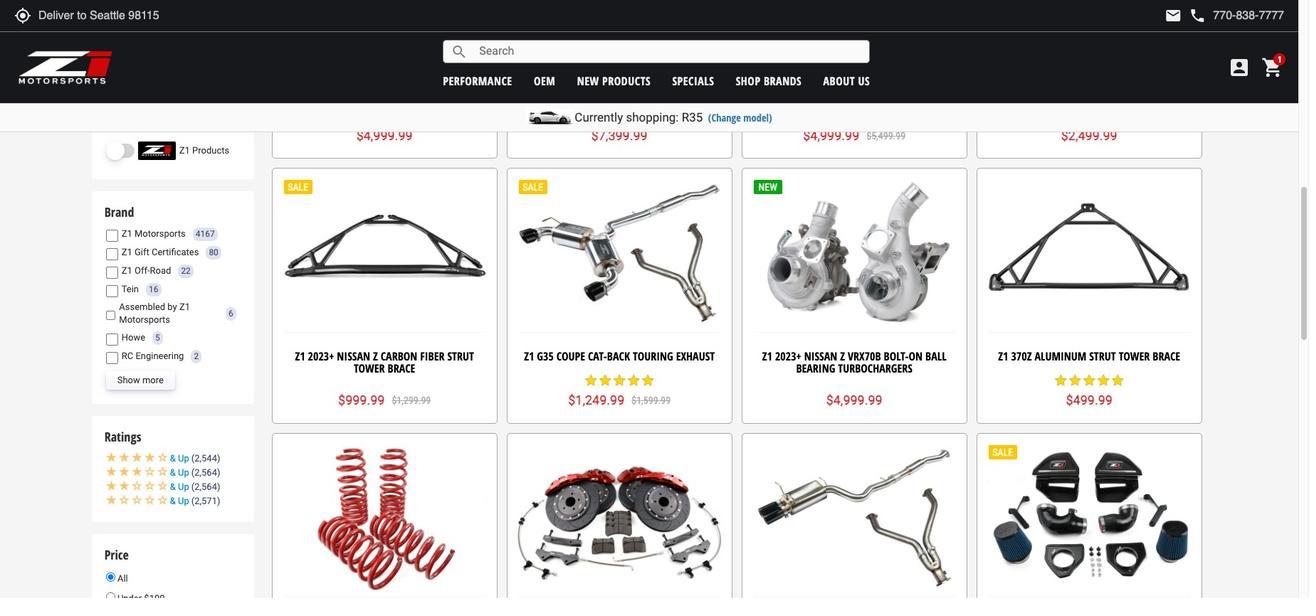 Task type: vqa. For each thing, say whether or not it's contained in the screenshot.


Task type: describe. For each thing, give the bounding box(es) containing it.
z1 for z1 motorsports
[[122, 228, 132, 239]]

us
[[858, 73, 870, 89]]

turbochargers for z1 q50 / q60 vrx70b bolt-on ball bearing turbochargers
[[347, 104, 422, 120]]

9 star from the left
[[1097, 374, 1111, 388]]

10 star from the left
[[1111, 374, 1125, 388]]

brake
[[865, 91, 894, 107]]

7 star from the left
[[1068, 374, 1082, 388]]

2,571
[[195, 496, 217, 507]]

$7,399.99
[[591, 128, 648, 143]]

300zx
[[1014, 91, 1040, 107]]

rc engineering
[[122, 351, 184, 362]]

z1 q50 / q60 vrx70b bolt-on ball bearing turbochargers
[[284, 91, 485, 120]]

z1 for z1 370z aluminum strut tower brace
[[998, 349, 1009, 364]]

1 vertical spatial g35
[[537, 349, 554, 364]]

tower inside the z1 2023+ nissan z carbon fiber strut tower brace
[[354, 361, 385, 377]]

(change model) link
[[708, 111, 772, 125]]

$5,499.99
[[867, 130, 906, 141]]

z1 for z1 q50 / q60 vrx70b bolt-on ball bearing turbochargers
[[284, 91, 294, 107]]

currently
[[575, 110, 623, 125]]

bolt- for z
[[884, 349, 909, 364]]

350z
[[766, 91, 787, 107]]

z1 for z1 gift certificates
[[122, 247, 132, 258]]

nissan 370z z34 2009 2010 2011 2012 2013 2014 2015 2016 2017 2018 2019 3.7l vq37vhr vhr nismo z1 motorsports image
[[122, 12, 178, 31]]

fiber
[[420, 349, 445, 364]]

z1 370z aluminum strut tower brace
[[998, 349, 1181, 364]]

3 up from the top
[[178, 482, 189, 492]]

off-
[[135, 266, 150, 276]]

assembled by z1 motorsports
[[119, 302, 190, 326]]

shopping_cart
[[1262, 56, 1284, 79]]

certificates
[[152, 247, 199, 258]]

z1 inside assembled by z1 motorsports
[[179, 302, 190, 312]]

road
[[150, 266, 171, 276]]

2,544
[[195, 453, 217, 464]]

2
[[194, 352, 199, 362]]

80
[[209, 248, 218, 257]]

performance link
[[443, 73, 512, 89]]

star star star star star $1,249.99 $1,599.99
[[568, 374, 671, 408]]

performance
[[443, 73, 512, 89]]

/ for q60
[[317, 91, 322, 107]]

on for z1 2023+ nissan z vrx70b bolt-on ball bearing turbochargers
[[909, 349, 923, 364]]

5
[[155, 333, 160, 343]]

exhaust
[[676, 349, 715, 364]]

z1 for z1 products
[[179, 145, 190, 156]]

1 horizontal spatial tower
[[1119, 349, 1150, 364]]

q60
[[324, 91, 342, 107]]

z1 performance
[[104, 117, 183, 134]]

model)
[[744, 111, 772, 125]]

mail phone
[[1165, 7, 1206, 24]]

howe
[[122, 333, 145, 343]]

rear)
[[842, 104, 868, 120]]

touring
[[633, 349, 673, 364]]

oem link
[[534, 73, 556, 89]]

$1,249.99
[[568, 393, 625, 408]]

shop
[[736, 73, 761, 89]]

bearing for z1 2023+ nissan z vrx70b bolt-on ball bearing turbochargers
[[796, 361, 835, 377]]

on for z1 q50 / q60 vrx70b bolt-on ball bearing turbochargers
[[406, 91, 419, 107]]

$2,499.99
[[1061, 128, 1118, 143]]

z1 off-road
[[122, 266, 171, 276]]

assembled
[[119, 302, 165, 312]]

z1 gift certificates
[[122, 247, 199, 258]]

(z32)
[[1042, 91, 1065, 107]]

1 & up 2,564 from the top
[[170, 468, 217, 478]]

vrx70b for q60
[[345, 91, 378, 107]]

(change
[[708, 111, 741, 125]]

1 star from the left
[[584, 374, 598, 388]]

z for carbon
[[373, 349, 378, 364]]

$4,999.99 for z1 q50 / q60 vrx70b bolt-on ball bearing turbochargers
[[356, 128, 413, 143]]

22
[[181, 266, 191, 276]]

z1 350z / g35 track big brake kit (front & rear)
[[753, 91, 956, 120]]

16
[[149, 285, 158, 294]]

(front
[[913, 91, 946, 107]]

show
[[117, 375, 140, 386]]

about us
[[823, 73, 870, 89]]

engineering
[[136, 351, 184, 362]]

turbochargers for z1 2023+ nissan z vrx70b bolt-on ball bearing turbochargers
[[838, 361, 913, 377]]

z1 g35 coupe cat-back touring exhaust
[[524, 349, 715, 364]]

z1 for z1 g35 coupe cat-back touring exhaust
[[524, 349, 534, 364]]

specials link
[[672, 73, 714, 89]]

mail
[[1165, 7, 1182, 24]]

new
[[577, 73, 599, 89]]

my_location
[[14, 7, 31, 24]]

brand
[[104, 204, 134, 221]]

$499.99
[[1066, 393, 1113, 408]]

shop brands link
[[736, 73, 802, 89]]

& left 2,571 on the left bottom of the page
[[170, 496, 176, 507]]

specials
[[672, 73, 714, 89]]

1 up from the top
[[178, 453, 189, 464]]

& inside z1 350z / g35 track big brake kit (front & rear)
[[949, 91, 956, 107]]

carbon
[[381, 349, 417, 364]]

2 up from the top
[[178, 468, 189, 478]]

3 star from the left
[[612, 374, 627, 388]]

phone link
[[1189, 7, 1284, 24]]

price
[[104, 547, 129, 564]]

gift
[[135, 247, 149, 258]]

performance
[[119, 117, 183, 134]]

6 star from the left
[[1054, 374, 1068, 388]]

2023+ for z1 2023+ nissan z vrx70b bolt-on ball bearing turbochargers
[[775, 349, 802, 364]]

z1 motorsports logo image
[[18, 50, 114, 85]]

370z for aluminum
[[1011, 349, 1032, 364]]

$4,999.99 $5,499.99
[[803, 128, 906, 143]]

$1,299.99
[[392, 395, 431, 407]]

cat-
[[588, 349, 607, 364]]

all
[[115, 574, 128, 585]]

ball for z1 q50 / q60 vrx70b bolt-on ball bearing turbochargers
[[422, 91, 443, 107]]



Task type: locate. For each thing, give the bounding box(es) containing it.
$4,999.99 down "z1 q50 / q60 vrx70b bolt-on ball bearing turbochargers"
[[356, 128, 413, 143]]

0 vertical spatial bearing
[[446, 91, 485, 107]]

motorsports down assembled
[[119, 315, 170, 326]]

shopping_cart link
[[1258, 56, 1284, 79]]

0 horizontal spatial tower
[[354, 361, 385, 377]]

1 horizontal spatial brace
[[1153, 349, 1181, 364]]

vrx70b for z
[[848, 349, 881, 364]]

nissan 350z z33 2003 2004 2005 2006 2007 2008 2009 vq35de 3.5l revup rev up vq35hr nismo z1 motorsports image
[[122, 0, 178, 9]]

& right (front at the top of the page
[[949, 91, 956, 107]]

z1 for z1 350z / g35 track big brake kit (front & rear)
[[753, 91, 763, 107]]

None checkbox
[[106, 0, 118, 7], [106, 39, 118, 51], [106, 248, 118, 260], [106, 285, 118, 297], [106, 310, 116, 322], [106, 352, 118, 364], [106, 0, 118, 7], [106, 39, 118, 51], [106, 248, 118, 260], [106, 285, 118, 297], [106, 310, 116, 322], [106, 352, 118, 364]]

up left 2,571 on the left bottom of the page
[[178, 496, 189, 507]]

show more
[[117, 375, 164, 386]]

z inside the z1 2023+ nissan z carbon fiber strut tower brace
[[373, 349, 378, 364]]

g35 inside z1 350z / g35 track big brake kit (front & rear)
[[797, 91, 814, 107]]

nissan for bearing
[[804, 349, 838, 364]]

$999.99
[[338, 393, 385, 408]]

more
[[142, 375, 164, 386]]

shop brands
[[736, 73, 802, 89]]

1 horizontal spatial on
[[909, 349, 923, 364]]

2 2,564 from the top
[[195, 482, 217, 492]]

0 horizontal spatial ball
[[422, 91, 443, 107]]

5 star from the left
[[641, 374, 655, 388]]

1 horizontal spatial vrx70b
[[848, 349, 881, 364]]

2 strut from the left
[[1090, 349, 1116, 364]]

2 & up 2,564 from the top
[[170, 482, 217, 492]]

1 horizontal spatial strut
[[1090, 349, 1116, 364]]

1 vertical spatial vrx70b
[[848, 349, 881, 364]]

8 star from the left
[[1082, 374, 1097, 388]]

z1 for z1 2023+ nissan z carbon fiber strut tower brace
[[295, 349, 305, 364]]

strut inside the z1 2023+ nissan z carbon fiber strut tower brace
[[447, 349, 474, 364]]

new products link
[[577, 73, 651, 89]]

products
[[192, 145, 229, 156]]

ball inside z1 2023+ nissan z vrx70b bolt-on ball bearing turbochargers
[[926, 349, 947, 364]]

0 horizontal spatial bearing
[[446, 91, 485, 107]]

0 vertical spatial 2,564
[[195, 468, 217, 478]]

2,564 up 2,571 on the left bottom of the page
[[195, 482, 217, 492]]

z1 for z1 2023+ nissan z vrx70b bolt-on ball bearing turbochargers
[[762, 349, 773, 364]]

nissan inside z1 2023+ nissan z vrx70b bolt-on ball bearing turbochargers
[[804, 349, 838, 364]]

1 horizontal spatial /
[[790, 91, 794, 107]]

z1 inside z1 350z / g35 track big brake kit (front & rear)
[[753, 91, 763, 107]]

& up 2,564 up & up 2,571
[[170, 482, 217, 492]]

kit right brake
[[896, 91, 911, 107]]

1 horizontal spatial z
[[840, 349, 845, 364]]

account_box link
[[1225, 56, 1255, 79]]

370z down oem link
[[548, 91, 569, 107]]

1 / from the left
[[317, 91, 322, 107]]

0 horizontal spatial vrx70b
[[345, 91, 378, 107]]

1 nissan from the left
[[337, 349, 370, 364]]

z1 for z1 300zx (z32) vgx800 turbochargers
[[1001, 91, 1011, 107]]

None radio
[[106, 573, 115, 582], [106, 593, 115, 599], [106, 573, 115, 582], [106, 593, 115, 599]]

account_box
[[1228, 56, 1251, 79]]

strut up the star star star star star $499.99
[[1090, 349, 1116, 364]]

bolt- inside "z1 q50 / q60 vrx70b bolt-on ball bearing turbochargers"
[[381, 91, 406, 107]]

1 horizontal spatial 2023+
[[775, 349, 802, 364]]

0 horizontal spatial 2023+
[[308, 349, 334, 364]]

coupe
[[557, 349, 585, 364]]

370z for complete
[[548, 91, 569, 107]]

0 horizontal spatial turbochargers
[[347, 104, 422, 120]]

$4,999.99 for z1 2023+ nissan z vrx70b bolt-on ball bearing turbochargers
[[826, 393, 883, 408]]

about us link
[[823, 73, 870, 89]]

bolt-
[[381, 91, 406, 107], [884, 349, 909, 364]]

1 z from the left
[[373, 349, 378, 364]]

rc
[[122, 351, 133, 362]]

vrx70b
[[345, 91, 378, 107], [848, 349, 881, 364]]

up up & up 2,571
[[178, 482, 189, 492]]

z for vrx70b
[[840, 349, 845, 364]]

6
[[229, 309, 233, 319]]

z1 300zx (z32) vgx800 turbochargers
[[1001, 91, 1178, 107]]

z1 370z complete supercharger kit
[[535, 91, 704, 107]]

0 vertical spatial ball
[[422, 91, 443, 107]]

/ left the q60
[[317, 91, 322, 107]]

1 2,564 from the top
[[195, 468, 217, 478]]

$1,599.99
[[632, 395, 671, 407]]

q50
[[297, 91, 314, 107]]

nissan for brace
[[337, 349, 370, 364]]

2,564 down 2,544
[[195, 468, 217, 478]]

up down the & up 2,544
[[178, 468, 189, 478]]

0 horizontal spatial 370z
[[548, 91, 569, 107]]

2023+ inside the z1 2023+ nissan z carbon fiber strut tower brace
[[308, 349, 334, 364]]

turbochargers inside "z1 q50 / q60 vrx70b bolt-on ball bearing turbochargers"
[[347, 104, 422, 120]]

motorsports inside assembled by z1 motorsports
[[119, 315, 170, 326]]

1 vertical spatial ball
[[926, 349, 947, 364]]

tower up the star star star star star $499.99
[[1119, 349, 1150, 364]]

1 strut from the left
[[447, 349, 474, 364]]

mail link
[[1165, 7, 1182, 24]]

0 horizontal spatial /
[[317, 91, 322, 107]]

1 horizontal spatial bolt-
[[884, 349, 909, 364]]

z inside z1 2023+ nissan z vrx70b bolt-on ball bearing turbochargers
[[840, 349, 845, 364]]

1 horizontal spatial bearing
[[796, 361, 835, 377]]

z1 inside z1 2023+ nissan z vrx70b bolt-on ball bearing turbochargers
[[762, 349, 773, 364]]

& up 2,571
[[170, 496, 217, 507]]

ratings
[[104, 428, 141, 445]]

bolt- for q60
[[381, 91, 406, 107]]

0 vertical spatial g35
[[797, 91, 814, 107]]

0 vertical spatial bolt-
[[381, 91, 406, 107]]

on inside z1 2023+ nissan z vrx70b bolt-on ball bearing turbochargers
[[909, 349, 923, 364]]

oem
[[534, 73, 556, 89]]

1 horizontal spatial turbochargers
[[838, 361, 913, 377]]

vgx800
[[1068, 91, 1101, 107]]

1 vertical spatial 370z
[[1011, 349, 1032, 364]]

4167
[[196, 229, 215, 239]]

/
[[317, 91, 322, 107], [790, 91, 794, 107]]

on
[[406, 91, 419, 107], [909, 349, 923, 364]]

0 vertical spatial vrx70b
[[345, 91, 378, 107]]

z1 for z1 370z complete supercharger kit
[[535, 91, 545, 107]]

& up & up 2,571
[[170, 482, 176, 492]]

0 horizontal spatial g35
[[537, 349, 554, 364]]

2 2023+ from the left
[[775, 349, 802, 364]]

1 vertical spatial 2,564
[[195, 482, 217, 492]]

search
[[451, 43, 468, 60]]

0 horizontal spatial bolt-
[[381, 91, 406, 107]]

bearing
[[446, 91, 485, 107], [796, 361, 835, 377]]

1 horizontal spatial ball
[[926, 349, 947, 364]]

bolt- inside z1 2023+ nissan z vrx70b bolt-on ball bearing turbochargers
[[884, 349, 909, 364]]

None checkbox
[[106, 17, 118, 29], [106, 230, 118, 242], [106, 267, 118, 279], [106, 334, 118, 346], [106, 17, 118, 29], [106, 230, 118, 242], [106, 267, 118, 279], [106, 334, 118, 346]]

g35
[[797, 91, 814, 107], [537, 349, 554, 364]]

on inside "z1 q50 / q60 vrx70b bolt-on ball bearing turbochargers"
[[406, 91, 419, 107]]

ball inside "z1 q50 / q60 vrx70b bolt-on ball bearing turbochargers"
[[422, 91, 443, 107]]

up left 2,544
[[178, 453, 189, 464]]

tein
[[122, 284, 139, 295]]

0 vertical spatial 370z
[[548, 91, 569, 107]]

1 vertical spatial motorsports
[[119, 315, 170, 326]]

turbochargers inside z1 2023+ nissan z vrx70b bolt-on ball bearing turbochargers
[[838, 361, 913, 377]]

z1 2023+ nissan z carbon fiber strut tower brace
[[295, 349, 474, 377]]

brace inside the z1 2023+ nissan z carbon fiber strut tower brace
[[388, 361, 415, 377]]

0 horizontal spatial brace
[[388, 361, 415, 377]]

2023+
[[308, 349, 334, 364], [775, 349, 802, 364]]

track
[[817, 91, 844, 107]]

star
[[584, 374, 598, 388], [598, 374, 612, 388], [612, 374, 627, 388], [627, 374, 641, 388], [641, 374, 655, 388], [1054, 374, 1068, 388], [1068, 374, 1082, 388], [1082, 374, 1097, 388], [1097, 374, 1111, 388], [1111, 374, 1125, 388]]

& down the & up 2,544
[[170, 468, 176, 478]]

1 vertical spatial bearing
[[796, 361, 835, 377]]

kit down "specials"
[[690, 91, 704, 107]]

bearing inside z1 2023+ nissan z vrx70b bolt-on ball bearing turbochargers
[[796, 361, 835, 377]]

2023+ for z1 2023+ nissan z carbon fiber strut tower brace
[[308, 349, 334, 364]]

complete
[[571, 91, 617, 107]]

/ for g35
[[790, 91, 794, 107]]

4 up from the top
[[178, 496, 189, 507]]

about
[[823, 73, 855, 89]]

z1 for z1 off-road
[[122, 266, 132, 276]]

z1 inside "z1 q50 / q60 vrx70b bolt-on ball bearing turbochargers"
[[284, 91, 294, 107]]

2023+ inside z1 2023+ nissan z vrx70b bolt-on ball bearing turbochargers
[[775, 349, 802, 364]]

2 star from the left
[[598, 374, 612, 388]]

2 nissan from the left
[[804, 349, 838, 364]]

1 vertical spatial bolt-
[[884, 349, 909, 364]]

star star star star star $499.99
[[1054, 374, 1125, 408]]

z1 2023+ nissan z vrx70b bolt-on ball bearing turbochargers
[[762, 349, 947, 377]]

vrx70b inside "z1 q50 / q60 vrx70b bolt-on ball bearing turbochargers"
[[345, 91, 378, 107]]

0 vertical spatial & up 2,564
[[170, 468, 217, 478]]

1 vertical spatial on
[[909, 349, 923, 364]]

phone
[[1189, 7, 1206, 24]]

z1 inside the z1 2023+ nissan z carbon fiber strut tower brace
[[295, 349, 305, 364]]

g35 left coupe
[[537, 349, 554, 364]]

vrx70b inside z1 2023+ nissan z vrx70b bolt-on ball bearing turbochargers
[[848, 349, 881, 364]]

4 star from the left
[[627, 374, 641, 388]]

0 horizontal spatial strut
[[447, 349, 474, 364]]

1 vertical spatial & up 2,564
[[170, 482, 217, 492]]

$4,999.99 down z1 2023+ nissan z vrx70b bolt-on ball bearing turbochargers
[[826, 393, 883, 408]]

brace
[[1153, 349, 1181, 364], [388, 361, 415, 377]]

0 horizontal spatial z
[[373, 349, 378, 364]]

r35
[[682, 110, 703, 125]]

370z left aluminum
[[1011, 349, 1032, 364]]

1 horizontal spatial kit
[[896, 91, 911, 107]]

2 kit from the left
[[896, 91, 911, 107]]

1 2023+ from the left
[[308, 349, 334, 364]]

z1 for z1 performance
[[104, 117, 116, 134]]

big
[[847, 91, 863, 107]]

tower up $999.99
[[354, 361, 385, 377]]

2 horizontal spatial turbochargers
[[1104, 91, 1178, 107]]

/ inside "z1 q50 / q60 vrx70b bolt-on ball bearing turbochargers"
[[317, 91, 322, 107]]

/ inside z1 350z / g35 track big brake kit (front & rear)
[[790, 91, 794, 107]]

z1 products
[[179, 145, 229, 156]]

$4,999.99 down rear)
[[803, 128, 860, 143]]

0 vertical spatial motorsports
[[135, 228, 186, 239]]

turbochargers
[[1104, 91, 1178, 107], [347, 104, 422, 120], [838, 361, 913, 377]]

supercharger
[[620, 91, 687, 107]]

& up 2,544
[[170, 453, 217, 464]]

0 horizontal spatial kit
[[690, 91, 704, 107]]

motorsports up the z1 gift certificates
[[135, 228, 186, 239]]

2 / from the left
[[790, 91, 794, 107]]

2 z from the left
[[840, 349, 845, 364]]

by
[[168, 302, 177, 312]]

0 vertical spatial on
[[406, 91, 419, 107]]

brands
[[764, 73, 802, 89]]

show more button
[[106, 372, 175, 390]]

& up 2,564 down the & up 2,544
[[170, 468, 217, 478]]

ball
[[422, 91, 443, 107], [926, 349, 947, 364]]

Search search field
[[468, 41, 870, 63]]

aluminum
[[1035, 349, 1087, 364]]

strut right fiber
[[447, 349, 474, 364]]

2,564
[[195, 468, 217, 478], [195, 482, 217, 492]]

1 kit from the left
[[690, 91, 704, 107]]

0 horizontal spatial nissan
[[337, 349, 370, 364]]

nissan inside the z1 2023+ nissan z carbon fiber strut tower brace
[[337, 349, 370, 364]]

bearing inside "z1 q50 / q60 vrx70b bolt-on ball bearing turbochargers"
[[446, 91, 485, 107]]

bearing for z1 q50 / q60 vrx70b bolt-on ball bearing turbochargers
[[446, 91, 485, 107]]

z1 motorsports
[[122, 228, 186, 239]]

1 horizontal spatial g35
[[797, 91, 814, 107]]

ball for z1 2023+ nissan z vrx70b bolt-on ball bearing turbochargers
[[926, 349, 947, 364]]

0 horizontal spatial on
[[406, 91, 419, 107]]

& left 2,544
[[170, 453, 176, 464]]

new products
[[577, 73, 651, 89]]

kit inside z1 350z / g35 track big brake kit (front & rear)
[[896, 91, 911, 107]]

g35 left track
[[797, 91, 814, 107]]

1 horizontal spatial 370z
[[1011, 349, 1032, 364]]

/ right 350z
[[790, 91, 794, 107]]

1 horizontal spatial nissan
[[804, 349, 838, 364]]



